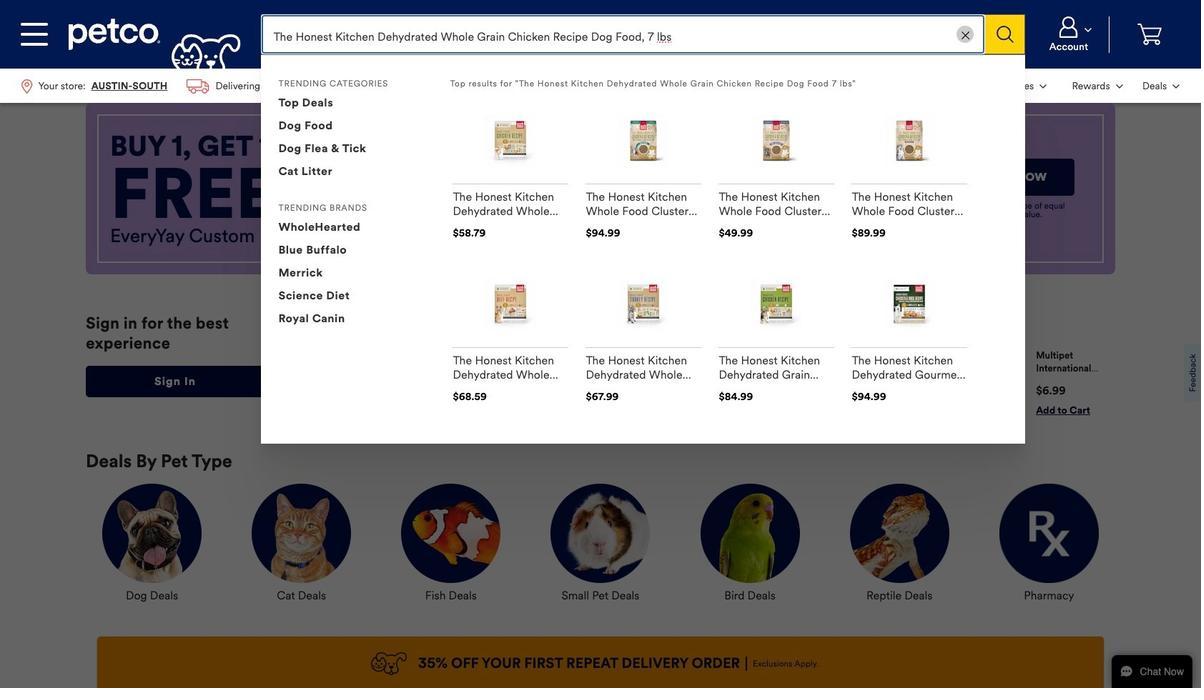 Task type: locate. For each thing, give the bounding box(es) containing it.
1 list item from the left
[[437, 349, 562, 417]]

fish deals image
[[401, 484, 501, 583]]

4 list item from the left
[[852, 349, 977, 417]]

list
[[11, 69, 319, 103], [987, 69, 1190, 103], [299, 338, 1115, 428]]

bird deals image
[[700, 484, 800, 583]]

list item
[[437, 349, 562, 417], [576, 349, 700, 417], [714, 349, 839, 417], [852, 349, 977, 417]]

pet pharmacy image
[[999, 484, 1099, 583]]

clear search field text image
[[961, 31, 969, 39]]



Task type: vqa. For each thing, say whether or not it's contained in the screenshot.
for
no



Task type: describe. For each thing, give the bounding box(es) containing it.
3 list item from the left
[[714, 349, 839, 417]]

Search search field
[[261, 14, 985, 54]]

2 list item from the left
[[576, 349, 700, 417]]

dog deals image
[[102, 484, 202, 583]]

reptile deals image
[[850, 484, 949, 583]]

search image
[[996, 26, 1014, 43]]

small pet deals image
[[551, 484, 650, 583]]

cat deals image
[[252, 484, 351, 583]]



